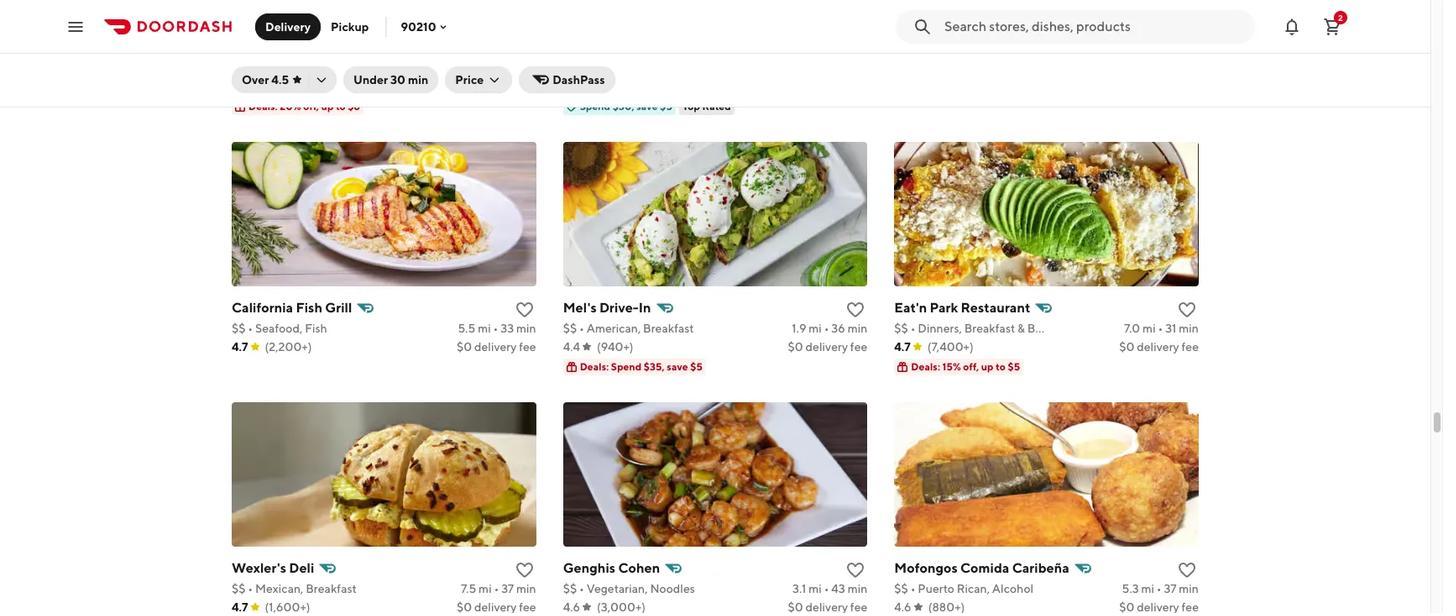 Task type: describe. For each thing, give the bounding box(es) containing it.
• right 5.3
[[1157, 582, 1162, 596]]

$​0 for burger lounge
[[457, 80, 472, 93]]

$​0 for eat'n park restaurant
[[1120, 340, 1135, 354]]

mi for mel's drive-in
[[809, 322, 822, 335]]

bakery,
[[587, 62, 626, 75]]

• down burger
[[248, 62, 253, 75]]

to for eat'n park restaurant
[[996, 361, 1006, 373]]

mexican,
[[255, 582, 304, 596]]

• down tartine
[[579, 62, 584, 75]]

deals: 20% off, up to $6
[[249, 100, 360, 113]]

price
[[455, 73, 484, 86]]

seafood,
[[255, 322, 303, 335]]

$$ up 4.8
[[563, 62, 577, 75]]

california fish grill
[[232, 300, 352, 316]]

fee for restaurant
[[1182, 340, 1199, 354]]

36
[[832, 322, 846, 335]]

min inside button
[[408, 73, 429, 86]]

genghis
[[563, 560, 616, 576]]

deals: 15% off, up to $5
[[911, 361, 1020, 373]]

rated
[[702, 100, 731, 113]]

vegetarian,
[[587, 582, 648, 596]]

under 30 min button
[[344, 66, 439, 93]]

(940+)
[[597, 340, 634, 354]]

mel's drive-in
[[563, 300, 651, 316]]

wexler's deli
[[232, 560, 314, 576]]

0 horizontal spatial breakfast
[[306, 582, 357, 596]]

fee for grill
[[519, 340, 536, 354]]

min for mofongos comida caribeña
[[1179, 582, 1199, 596]]

lake
[[656, 40, 687, 56]]

$​0 delivery fee for mel's drive-in
[[788, 340, 868, 354]]

• down mel's
[[579, 322, 584, 335]]

$$ • burgers, chicken tenders
[[232, 62, 391, 75]]

click to add this store to your saved list image for wexler's deli
[[514, 560, 535, 581]]

(2,200+)
[[265, 340, 312, 354]]

delivery for burger lounge
[[474, 80, 517, 93]]

5.5
[[458, 322, 476, 335]]

off, for lounge
[[303, 100, 319, 113]]

37 for mofongos comida caribeña
[[1164, 582, 1177, 596]]

• left 31 at the bottom right of page
[[1158, 322, 1163, 335]]

dashpass button
[[519, 66, 615, 93]]

• down eat'n
[[911, 322, 916, 335]]

min for mel's drive-in
[[848, 322, 868, 335]]

deals: for burger
[[249, 100, 278, 113]]

1 vertical spatial spend
[[611, 361, 642, 373]]

noodles
[[650, 582, 695, 596]]

caribeña
[[1012, 560, 1070, 576]]

click to add this store to your saved list image for eat'n park restaurant
[[1177, 300, 1197, 320]]

deals: spend $35, save $5
[[580, 361, 703, 373]]

top
[[683, 100, 700, 113]]

pickup button
[[321, 13, 379, 40]]

$$ for burger lounge
[[232, 62, 246, 75]]

pastries
[[628, 62, 671, 75]]

deals: for mel's
[[580, 361, 609, 373]]

min for genghis cohen
[[848, 582, 868, 596]]

$​0 delivery fee for california fish grill
[[457, 340, 536, 354]]

tenders
[[349, 62, 391, 75]]

1 vertical spatial fish
[[305, 322, 327, 335]]

breakfast for in
[[643, 322, 694, 335]]

puerto
[[918, 582, 955, 596]]

$$ • puerto rican, alcohol
[[895, 582, 1034, 596]]

silver
[[619, 40, 654, 56]]

fee down 2.9 mi • 34 min on the left of the page
[[519, 80, 536, 93]]

• down wexler's
[[248, 582, 253, 596]]

0 horizontal spatial save
[[637, 100, 658, 113]]

mauro's cafe
[[895, 40, 978, 56]]

park
[[930, 300, 958, 316]]

off, for park
[[963, 361, 979, 373]]

min for wexler's deli
[[516, 582, 536, 596]]

mel's
[[563, 300, 597, 316]]

0 vertical spatial fish
[[296, 300, 322, 316]]

7.0
[[1124, 322, 1141, 335]]

• left 36
[[824, 322, 829, 335]]

deli
[[289, 560, 314, 576]]

$$ for mofongos comida caribeña
[[895, 582, 908, 596]]

min for california fish grill
[[516, 322, 536, 335]]

up for lounge
[[321, 100, 334, 113]]

Store search: begin typing to search for stores available on DoorDash text field
[[945, 17, 1245, 36]]

under 30 min
[[354, 73, 429, 86]]

click to add this store to your saved list image for mofongos comida caribeña
[[1177, 560, 1197, 581]]

$35,
[[644, 361, 665, 373]]

min for burger lounge
[[516, 62, 536, 75]]

0 vertical spatial spend
[[580, 100, 611, 113]]

2 button
[[1316, 10, 1349, 43]]

4.7 for eat'n park restaurant
[[895, 340, 911, 354]]

cafe
[[948, 40, 978, 56]]

3 items, open order cart image
[[1323, 16, 1343, 37]]

tartine - silver lake
[[563, 40, 687, 56]]

eat'n
[[895, 300, 927, 316]]

0 horizontal spatial $5
[[660, 100, 673, 113]]

burgers,
[[255, 62, 300, 75]]

• down genghis
[[579, 582, 584, 596]]

$$ for wexler's deli
[[232, 582, 246, 596]]

$30,
[[613, 100, 635, 113]]

1.9 mi • 36 min
[[792, 322, 868, 335]]

7.0 mi • 31 min
[[1124, 322, 1199, 335]]

top rated
[[683, 100, 731, 113]]

4.6
[[232, 80, 249, 93]]

&
[[1018, 322, 1025, 335]]

delivery
[[265, 20, 311, 33]]

3.1 mi • 43 min
[[793, 582, 868, 596]]

90210
[[401, 20, 436, 33]]

american,
[[587, 322, 641, 335]]

delivery button
[[255, 13, 321, 40]]

mauro's cafe link
[[895, 36, 1199, 99]]

burger lounge
[[232, 40, 325, 56]]

mi for california fish grill
[[478, 322, 491, 335]]

breakfast for restaurant
[[965, 322, 1016, 335]]

$$ for genghis cohen
[[563, 582, 577, 596]]

• left puerto
[[911, 582, 916, 596]]

20%
[[280, 100, 301, 113]]

30
[[391, 73, 406, 86]]

pickup
[[331, 20, 369, 33]]

31
[[1166, 322, 1177, 335]]



Task type: locate. For each thing, give the bounding box(es) containing it.
eat'n park restaurant
[[895, 300, 1031, 316]]

mi for eat'n park restaurant
[[1143, 322, 1156, 335]]

off,
[[303, 100, 319, 113], [963, 361, 979, 373]]

min right 5.3
[[1179, 582, 1199, 596]]

min right 31 at the bottom right of page
[[1179, 322, 1199, 335]]

save
[[637, 100, 658, 113], [667, 361, 688, 373]]

deals: down the '(940+)'
[[580, 361, 609, 373]]

over 4.5
[[242, 73, 289, 86]]

in
[[639, 300, 651, 316]]

1 horizontal spatial 37
[[1164, 582, 1177, 596]]

mofongos
[[895, 560, 958, 576]]

2 37 from the left
[[1164, 582, 1177, 596]]

1.9
[[792, 322, 807, 335]]

4.7 for california fish grill
[[232, 340, 248, 354]]

to left $6
[[336, 100, 346, 113]]

delivery for mel's drive-in
[[806, 340, 848, 354]]

(3,500+)
[[597, 80, 645, 93]]

33
[[501, 322, 514, 335]]

• down california
[[248, 322, 253, 335]]

1 vertical spatial save
[[667, 361, 688, 373]]

0 vertical spatial off,
[[303, 100, 319, 113]]

fish left grill
[[296, 300, 322, 316]]

mi right 5.5
[[478, 322, 491, 335]]

fee down 1.9 mi • 36 min
[[851, 340, 868, 354]]

tartine
[[563, 40, 607, 56]]

1 horizontal spatial breakfast
[[643, 322, 694, 335]]

drive-
[[600, 300, 639, 316]]

1 vertical spatial up
[[981, 361, 994, 373]]

click to add this store to your saved list image up 7.5 mi • 37 min
[[514, 560, 535, 581]]

0 horizontal spatial 4.7
[[232, 340, 248, 354]]

price button
[[445, 66, 512, 93]]

• left 34
[[493, 62, 498, 75]]

0 horizontal spatial 37
[[501, 582, 514, 596]]

$​0 down 5.5
[[457, 340, 472, 354]]

$$ for california fish grill
[[232, 322, 246, 335]]

to
[[336, 100, 346, 113], [996, 361, 1006, 373]]

$​0 delivery fee down the 5.5 mi • 33 min
[[457, 340, 536, 354]]

7.5
[[461, 582, 476, 596]]

$​0 delivery fee for burger lounge
[[457, 80, 536, 93]]

fee down the 5.5 mi • 33 min
[[519, 340, 536, 354]]

mofongos comida caribeña
[[895, 560, 1070, 576]]

up left $6
[[321, 100, 334, 113]]

min for eat'n park restaurant
[[1179, 322, 1199, 335]]

34
[[500, 62, 514, 75]]

43
[[832, 582, 846, 596]]

$$ down eat'n
[[895, 322, 908, 335]]

$$ down wexler's
[[232, 582, 246, 596]]

2 horizontal spatial $5
[[1008, 361, 1020, 373]]

1 horizontal spatial save
[[667, 361, 688, 373]]

1 horizontal spatial off,
[[963, 361, 979, 373]]

$$ up "4.4" at the bottom left of the page
[[563, 322, 577, 335]]

1 vertical spatial off,
[[963, 361, 979, 373]]

click to add this store to your saved list image for tartine - silver lake
[[846, 40, 866, 60]]

$​0
[[457, 80, 472, 93], [457, 340, 472, 354], [788, 340, 803, 354], [1120, 340, 1135, 354]]

click to add this store to your saved list image for mel's drive-in
[[846, 300, 866, 320]]

click to add this store to your saved list image
[[846, 40, 866, 60], [1177, 40, 1197, 60], [1177, 300, 1197, 320], [1177, 560, 1197, 581]]

rican,
[[957, 582, 990, 596]]

min right 34
[[516, 62, 536, 75]]

$$ down mofongos at the right bottom of page
[[895, 582, 908, 596]]

mi for burger lounge
[[478, 62, 491, 75]]

over
[[242, 73, 269, 86]]

mi right the 2.9
[[478, 62, 491, 75]]

breakfast down restaurant
[[965, 322, 1016, 335]]

genghis cohen
[[563, 560, 660, 576]]

$​0 for mel's drive-in
[[788, 340, 803, 354]]

$​0 delivery fee
[[457, 80, 536, 93], [457, 340, 536, 354], [788, 340, 868, 354], [1120, 340, 1199, 354]]

$​0 down 1.9
[[788, 340, 803, 354]]

dashpass
[[553, 73, 605, 86]]

click to add this store to your saved list image for burger lounge
[[514, 40, 535, 60]]

1 horizontal spatial to
[[996, 361, 1006, 373]]

mi for wexler's deli
[[479, 582, 492, 596]]

brunch
[[1028, 322, 1067, 335]]

california
[[232, 300, 293, 316]]

delivery down 2.9 mi • 34 min on the left of the page
[[474, 80, 517, 93]]

37 right 7.5
[[501, 582, 514, 596]]

up right "15%"
[[981, 361, 994, 373]]

mi right 1.9
[[809, 322, 822, 335]]

3.1
[[793, 582, 807, 596]]

(4,700+)
[[266, 80, 312, 93]]

$$ down genghis
[[563, 582, 577, 596]]

$​0 delivery fee down 7.0 mi • 31 min
[[1120, 340, 1199, 354]]

4.5
[[272, 73, 289, 86]]

spend left $30,
[[580, 100, 611, 113]]

mi right 7.0
[[1143, 322, 1156, 335]]

alcohol
[[992, 582, 1034, 596]]

mi right 5.3
[[1142, 582, 1155, 596]]

notification bell image
[[1282, 16, 1302, 37]]

delivery for california fish grill
[[474, 340, 517, 354]]

37 for wexler's deli
[[501, 582, 514, 596]]

0 horizontal spatial to
[[336, 100, 346, 113]]

0 vertical spatial up
[[321, 100, 334, 113]]

2
[[1339, 12, 1344, 22]]

$$ for eat'n park restaurant
[[895, 322, 908, 335]]

$$ up 4.6
[[232, 62, 246, 75]]

2 horizontal spatial deals:
[[911, 361, 940, 373]]

1 horizontal spatial deals:
[[580, 361, 609, 373]]

wexler's
[[232, 560, 286, 576]]

deals: left "15%"
[[911, 361, 940, 373]]

delivery for eat'n park restaurant
[[1137, 340, 1180, 354]]

0 horizontal spatial off,
[[303, 100, 319, 113]]

to for burger lounge
[[336, 100, 346, 113]]

1 4.7 from the left
[[232, 340, 248, 354]]

spend
[[580, 100, 611, 113], [611, 361, 642, 373]]

open menu image
[[66, 16, 86, 37]]

deals:
[[249, 100, 278, 113], [580, 361, 609, 373], [911, 361, 940, 373]]

up for park
[[981, 361, 994, 373]]

mi for genghis cohen
[[809, 582, 822, 596]]

save right $30,
[[637, 100, 658, 113]]

4.8
[[563, 80, 580, 93]]

grill
[[325, 300, 352, 316]]

under
[[354, 73, 388, 86]]

deals: for eat'n
[[911, 361, 940, 373]]

min right 7.5
[[516, 582, 536, 596]]

fee for in
[[851, 340, 868, 354]]

breakfast down in
[[643, 322, 694, 335]]

$$ • mexican, breakfast
[[232, 582, 357, 596]]

2.9
[[459, 62, 475, 75]]

1 37 from the left
[[501, 582, 514, 596]]

mauro's
[[895, 40, 945, 56]]

spend $30, save $5
[[580, 100, 673, 113]]

$​0 delivery fee down 2.9 mi • 34 min on the left of the page
[[457, 80, 536, 93]]

$​0 delivery fee down 1.9 mi • 36 min
[[788, 340, 868, 354]]

breakfast down the 'deli'
[[306, 582, 357, 596]]

$$ down california
[[232, 322, 246, 335]]

$$ • american, breakfast
[[563, 322, 694, 335]]

delivery down 1.9 mi • 36 min
[[806, 340, 848, 354]]

$5
[[660, 100, 673, 113], [690, 361, 703, 373], [1008, 361, 1020, 373]]

$5 left top
[[660, 100, 673, 113]]

click to add this store to your saved list image up 1.9 mi • 36 min
[[846, 300, 866, 320]]

4.7 down eat'n
[[895, 340, 911, 354]]

mi right 7.5
[[479, 582, 492, 596]]

click to add this store to your saved list image
[[514, 40, 535, 60], [514, 300, 535, 320], [846, 300, 866, 320], [514, 560, 535, 581], [846, 560, 866, 581]]

4.7
[[232, 340, 248, 354], [895, 340, 911, 354]]

• right 7.5
[[494, 582, 499, 596]]

click to add this store to your saved list image up 2.9 mi • 34 min on the left of the page
[[514, 40, 535, 60]]

37 right 5.3
[[1164, 582, 1177, 596]]

min right '30'
[[408, 73, 429, 86]]

cohen
[[618, 560, 660, 576]]

$​0 delivery fee for eat'n park restaurant
[[1120, 340, 1199, 354]]

0 vertical spatial to
[[336, 100, 346, 113]]

click to add this store to your saved list image for california fish grill
[[514, 300, 535, 320]]

1 horizontal spatial 4.7
[[895, 340, 911, 354]]

to down $$ • dinners, breakfast & brunch
[[996, 361, 1006, 373]]

min right the 43
[[848, 582, 868, 596]]

$$ • dinners, breakfast & brunch
[[895, 322, 1067, 335]]

spend down the '(940+)'
[[611, 361, 642, 373]]

$​0 down the 2.9
[[457, 80, 472, 93]]

37
[[501, 582, 514, 596], [1164, 582, 1177, 596]]

1 horizontal spatial up
[[981, 361, 994, 373]]

$6
[[348, 100, 360, 113]]

click to add this store to your saved list image for genghis cohen
[[846, 560, 866, 581]]

4.7 down $$ • seafood, fish on the bottom left
[[232, 340, 248, 354]]

burger
[[232, 40, 275, 56]]

delivery down 7.0 mi • 31 min
[[1137, 340, 1180, 354]]

0 vertical spatial save
[[637, 100, 658, 113]]

fee down 7.0 mi • 31 min
[[1182, 340, 1199, 354]]

comida
[[961, 560, 1010, 576]]

5.5 mi • 33 min
[[458, 322, 536, 335]]

fee
[[519, 80, 536, 93], [519, 340, 536, 354], [851, 340, 868, 354], [1182, 340, 1199, 354]]

•
[[248, 62, 253, 75], [493, 62, 498, 75], [579, 62, 584, 75], [248, 322, 253, 335], [493, 322, 498, 335], [579, 322, 584, 335], [824, 322, 829, 335], [911, 322, 916, 335], [1158, 322, 1163, 335], [248, 582, 253, 596], [494, 582, 499, 596], [579, 582, 584, 596], [824, 582, 829, 596], [911, 582, 916, 596], [1157, 582, 1162, 596]]

fish
[[296, 300, 322, 316], [305, 322, 327, 335]]

$​0 down 7.0
[[1120, 340, 1135, 354]]

off, right "15%"
[[963, 361, 979, 373]]

0 horizontal spatial deals:
[[249, 100, 278, 113]]

save right $35,
[[667, 361, 688, 373]]

• left 33
[[493, 322, 498, 335]]

$$ • bakery, pastries
[[563, 62, 671, 75]]

$$
[[232, 62, 246, 75], [563, 62, 577, 75], [232, 322, 246, 335], [563, 322, 577, 335], [895, 322, 908, 335], [232, 582, 246, 596], [563, 582, 577, 596], [895, 582, 908, 596]]

0 horizontal spatial up
[[321, 100, 334, 113]]

2 4.7 from the left
[[895, 340, 911, 354]]

1 horizontal spatial $5
[[690, 361, 703, 373]]

min right 33
[[516, 322, 536, 335]]

5.3
[[1122, 582, 1139, 596]]

delivery down the 5.5 mi • 33 min
[[474, 340, 517, 354]]

lounge
[[278, 40, 325, 56]]

off, right 20%
[[303, 100, 319, 113]]

$$ for mel's drive-in
[[563, 322, 577, 335]]

$​0 for california fish grill
[[457, 340, 472, 354]]

2 horizontal spatial breakfast
[[965, 322, 1016, 335]]

4.4
[[563, 340, 580, 354]]

restaurant
[[961, 300, 1031, 316]]

mi for mofongos comida caribeña
[[1142, 582, 1155, 596]]

1 vertical spatial to
[[996, 361, 1006, 373]]

$5 down &
[[1008, 361, 1020, 373]]

• left the 43
[[824, 582, 829, 596]]

$5 right $35,
[[690, 361, 703, 373]]

15%
[[943, 361, 961, 373]]

2.9 mi • 34 min
[[459, 62, 536, 75]]

click to add this store to your saved list image up 3.1 mi • 43 min
[[846, 560, 866, 581]]

mi right 3.1 at the right bottom of the page
[[809, 582, 822, 596]]

-
[[610, 40, 616, 56]]

breakfast
[[643, 322, 694, 335], [965, 322, 1016, 335], [306, 582, 357, 596]]

over 4.5 button
[[232, 66, 337, 93]]

click to add this store to your saved list image up the 5.5 mi • 33 min
[[514, 300, 535, 320]]

deals: down over 4.5 at the top of page
[[249, 100, 278, 113]]

chicken
[[302, 62, 347, 75]]

fish down grill
[[305, 322, 327, 335]]

min right 36
[[848, 322, 868, 335]]

5.3 mi • 37 min
[[1122, 582, 1199, 596]]



Task type: vqa. For each thing, say whether or not it's contained in the screenshot.
Add associated with Soup Cup
no



